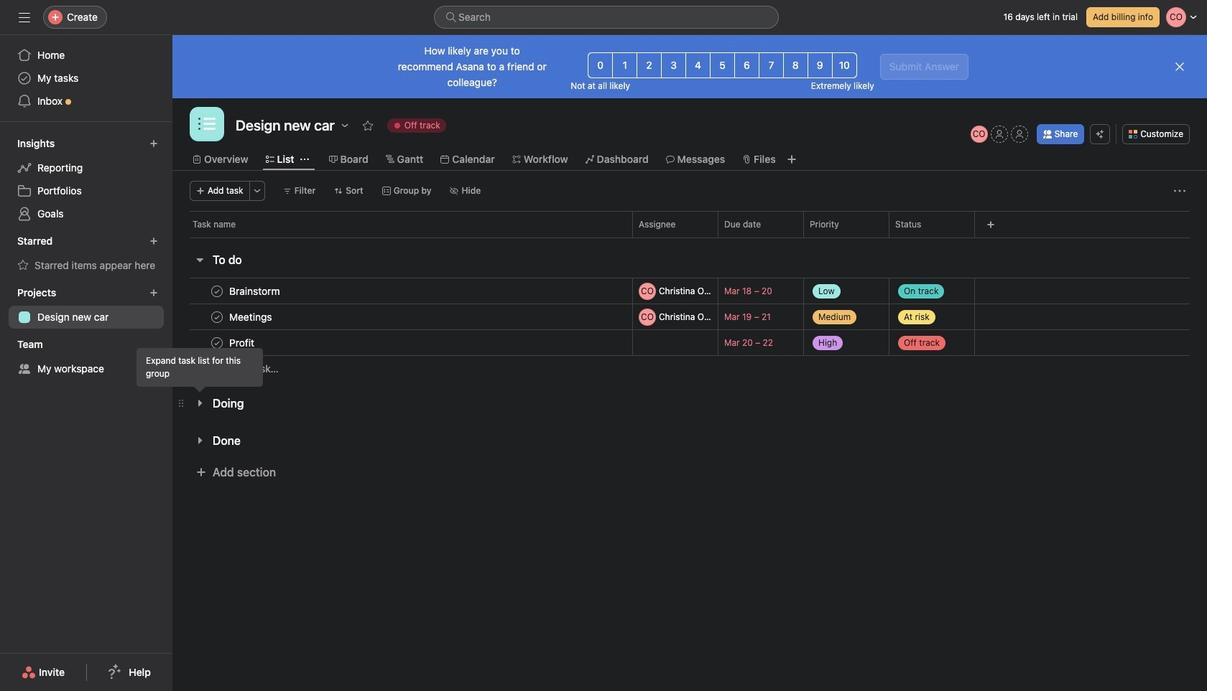 Task type: describe. For each thing, give the bounding box(es) containing it.
collapse task list for this group image
[[194, 254, 206, 266]]

expand task list for this group image
[[194, 435, 206, 447]]

brainstorm cell
[[172, 278, 632, 305]]

hide sidebar image
[[19, 11, 30, 23]]

meetings cell
[[172, 304, 632, 331]]

global element
[[0, 35, 172, 121]]

expand task list for this group image
[[194, 398, 206, 410]]

mark complete checkbox for task name text box
[[208, 283, 226, 300]]

teams element
[[0, 332, 172, 384]]

new insights image
[[149, 139, 158, 148]]

add field image
[[987, 221, 995, 229]]

Task name text field
[[226, 284, 284, 299]]

add items to starred image
[[149, 237, 158, 246]]

more actions image
[[253, 187, 261, 195]]

task name text field for mark complete icon in meetings cell
[[226, 310, 276, 324]]

new project or portfolio image
[[149, 289, 158, 297]]

task name text field for mark complete icon inside profit 'cell'
[[226, 336, 259, 350]]

mark complete checkbox for task name text field inside the profit 'cell'
[[208, 334, 226, 352]]

ask ai image
[[1096, 130, 1105, 139]]

insights element
[[0, 131, 172, 229]]

mark complete image for profit 'cell'
[[208, 334, 226, 352]]



Task type: vqa. For each thing, say whether or not it's contained in the screenshot.
Specimen within the 'Octopus Specimen 4 tasks due soon'
no



Task type: locate. For each thing, give the bounding box(es) containing it.
0 vertical spatial mark complete checkbox
[[208, 283, 226, 300]]

row
[[172, 211, 1207, 238], [190, 237, 1190, 239], [172, 278, 1207, 305], [172, 304, 1207, 331], [172, 330, 1207, 356], [172, 356, 1207, 382]]

1 task name text field from the top
[[226, 310, 276, 324]]

0 vertical spatial mark complete image
[[208, 309, 226, 326]]

mark complete image
[[208, 283, 226, 300]]

add tab image
[[786, 154, 797, 165]]

mark complete image down mark complete option
[[208, 334, 226, 352]]

mark complete checkbox up mark complete option
[[208, 283, 226, 300]]

1 mark complete checkbox from the top
[[208, 283, 226, 300]]

list image
[[198, 116, 216, 133]]

list box
[[434, 6, 779, 29]]

task name text field inside meetings cell
[[226, 310, 276, 324]]

2 mark complete image from the top
[[208, 334, 226, 352]]

None radio
[[588, 52, 613, 78], [637, 52, 662, 78], [661, 52, 686, 78], [686, 52, 711, 78], [759, 52, 784, 78], [832, 52, 857, 78], [588, 52, 613, 78], [637, 52, 662, 78], [661, 52, 686, 78], [686, 52, 711, 78], [759, 52, 784, 78], [832, 52, 857, 78]]

mark complete checkbox down mark complete option
[[208, 334, 226, 352]]

Task name text field
[[226, 310, 276, 324], [226, 336, 259, 350]]

2 task name text field from the top
[[226, 336, 259, 350]]

1 vertical spatial task name text field
[[226, 336, 259, 350]]

2 mark complete checkbox from the top
[[208, 334, 226, 352]]

mark complete image for meetings cell
[[208, 309, 226, 326]]

task name text field inside profit 'cell'
[[226, 336, 259, 350]]

Mark complete checkbox
[[208, 283, 226, 300], [208, 334, 226, 352]]

mark complete checkbox inside 'brainstorm' cell
[[208, 283, 226, 300]]

dismiss image
[[1174, 61, 1186, 73]]

mark complete checkbox inside profit 'cell'
[[208, 334, 226, 352]]

None radio
[[612, 52, 637, 78], [710, 52, 735, 78], [734, 52, 759, 78], [783, 52, 808, 78], [808, 52, 833, 78], [612, 52, 637, 78], [710, 52, 735, 78], [734, 52, 759, 78], [783, 52, 808, 78], [808, 52, 833, 78]]

mark complete image inside profit 'cell'
[[208, 334, 226, 352]]

manage project members image
[[971, 126, 988, 143]]

starred element
[[0, 229, 172, 280]]

tooltip
[[137, 349, 262, 391]]

Mark complete checkbox
[[208, 309, 226, 326]]

tab actions image
[[300, 155, 309, 164]]

mark complete image inside meetings cell
[[208, 309, 226, 326]]

mark complete image
[[208, 309, 226, 326], [208, 334, 226, 352]]

1 vertical spatial mark complete image
[[208, 334, 226, 352]]

option group
[[588, 52, 857, 78]]

header to do tree grid
[[172, 278, 1207, 382]]

mark complete image down mark complete image on the left top of the page
[[208, 309, 226, 326]]

0 vertical spatial task name text field
[[226, 310, 276, 324]]

1 mark complete image from the top
[[208, 309, 226, 326]]

profit cell
[[172, 330, 632, 356]]

1 vertical spatial mark complete checkbox
[[208, 334, 226, 352]]

projects element
[[0, 280, 172, 332]]

add to starred image
[[362, 120, 373, 131]]



